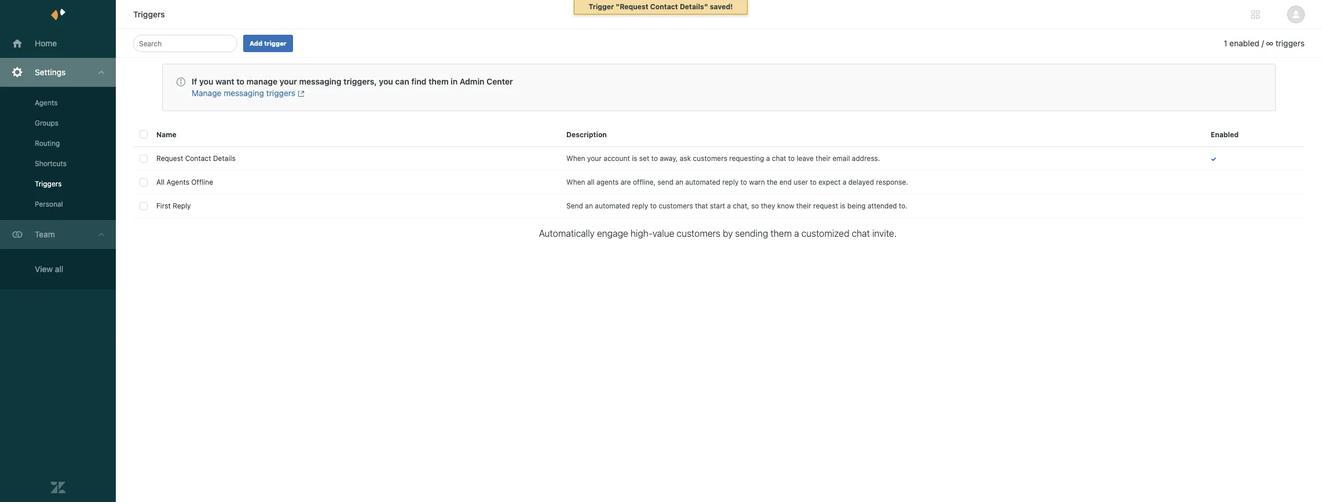 Task type: describe. For each thing, give the bounding box(es) containing it.
set
[[640, 154, 650, 163]]

reply
[[173, 202, 191, 210]]

attended
[[868, 202, 897, 210]]

admin
[[460, 76, 485, 86]]

a right the requesting in the right of the page
[[767, 154, 770, 163]]

invite.
[[873, 228, 897, 239]]

1 vertical spatial messaging
[[224, 88, 264, 98]]

away,
[[660, 154, 678, 163]]

enabled
[[1230, 38, 1260, 48]]

customized
[[802, 228, 850, 239]]

account
[[604, 154, 630, 163]]

value
[[653, 228, 675, 239]]

0 horizontal spatial is
[[632, 154, 638, 163]]

to.
[[899, 202, 908, 210]]

start
[[710, 202, 726, 210]]

all
[[156, 178, 165, 187]]

expect
[[819, 178, 841, 187]]

when your account is set to away, ask customers requesting a chat to leave their email address.
[[567, 154, 881, 163]]

1 horizontal spatial them
[[771, 228, 792, 239]]

1 horizontal spatial an
[[676, 178, 684, 187]]

offline
[[191, 178, 213, 187]]

agents
[[597, 178, 619, 187]]

warn
[[750, 178, 765, 187]]

1 vertical spatial chat
[[852, 228, 871, 239]]

all agents offline
[[156, 178, 213, 187]]

∞
[[1267, 38, 1274, 48]]

description
[[567, 130, 607, 139]]

to right user
[[810, 178, 817, 187]]

request contact details
[[156, 154, 236, 163]]

1 vertical spatial automated
[[595, 202, 630, 210]]

email
[[833, 154, 850, 163]]

all for when
[[588, 178, 595, 187]]

1 horizontal spatial agents
[[167, 178, 189, 187]]

shortcuts
[[35, 159, 67, 168]]

a right the start
[[728, 202, 731, 210]]

1 enabled / ∞ triggers
[[1224, 38, 1305, 48]]

that
[[695, 202, 708, 210]]

find
[[412, 76, 427, 86]]

0 horizontal spatial your
[[280, 76, 297, 86]]

1 vertical spatial contact
[[185, 154, 211, 163]]

trigger
[[589, 2, 614, 11]]

trigger
[[264, 39, 287, 47]]

view
[[35, 264, 53, 274]]

user
[[794, 178, 809, 187]]

0 vertical spatial triggers
[[133, 9, 165, 19]]

1 vertical spatial customers
[[659, 202, 693, 210]]

1 horizontal spatial triggers
[[1276, 38, 1305, 48]]

all for view
[[55, 264, 63, 274]]

details"
[[680, 2, 709, 11]]

by
[[723, 228, 733, 239]]

Search text field
[[139, 37, 228, 50]]

0 vertical spatial reply
[[723, 178, 739, 187]]

team
[[35, 229, 55, 239]]

a right expect
[[843, 178, 847, 187]]

1 horizontal spatial automated
[[686, 178, 721, 187]]

automatically
[[539, 228, 595, 239]]

automatically engage high-value customers by sending them a customized chat invite.
[[539, 228, 897, 239]]

so
[[752, 202, 759, 210]]

trigger "request contact details" saved!
[[589, 2, 733, 11]]

1 vertical spatial their
[[797, 202, 812, 210]]

1 you from the left
[[199, 76, 213, 86]]

request
[[156, 154, 183, 163]]

0 horizontal spatial agents
[[35, 99, 58, 107]]

home
[[35, 38, 57, 48]]

"request
[[616, 2, 649, 11]]

high-
[[631, 228, 653, 239]]



Task type: locate. For each thing, give the bounding box(es) containing it.
being
[[848, 202, 866, 210]]

to down offline,
[[651, 202, 657, 210]]

add trigger button
[[243, 35, 293, 52]]

contact
[[651, 2, 678, 11], [185, 154, 211, 163]]

first reply
[[156, 202, 191, 210]]

0 vertical spatial an
[[676, 178, 684, 187]]

1 vertical spatial triggers
[[266, 88, 296, 98]]

agents up groups
[[35, 99, 58, 107]]

ask
[[680, 154, 691, 163]]

leave
[[797, 154, 814, 163]]

1 when from the top
[[567, 154, 586, 163]]

when for when all agents are offline, send an automated reply to warn the end user to expect a delayed response.
[[567, 178, 586, 187]]

them left in
[[429, 76, 449, 86]]

0 vertical spatial is
[[632, 154, 638, 163]]

0 vertical spatial triggers
[[1276, 38, 1305, 48]]

your right manage
[[280, 76, 297, 86]]

in
[[451, 76, 458, 86]]

to left warn
[[741, 178, 748, 187]]

automated up that
[[686, 178, 721, 187]]

reply up the send an automated reply to customers that start a chat, so they know their request is being attended to.
[[723, 178, 739, 187]]

1 horizontal spatial their
[[816, 154, 831, 163]]

is left set
[[632, 154, 638, 163]]

all
[[588, 178, 595, 187], [55, 264, 63, 274]]

triggers
[[133, 9, 165, 19], [35, 180, 62, 188]]

customers
[[693, 154, 728, 163], [659, 202, 693, 210], [677, 228, 721, 239]]

all left agents
[[588, 178, 595, 187]]

center
[[487, 76, 513, 86]]

your
[[280, 76, 297, 86], [588, 154, 602, 163]]

send an automated reply to customers that start a chat, so they know their request is being attended to.
[[567, 202, 908, 210]]

they
[[761, 202, 776, 210]]

0 vertical spatial messaging
[[299, 76, 342, 86]]

1 vertical spatial reply
[[632, 202, 649, 210]]

customers left that
[[659, 202, 693, 210]]

request
[[814, 202, 839, 210]]

reply down offline,
[[632, 202, 649, 210]]

contact left details" at the right top of page
[[651, 2, 678, 11]]

1 vertical spatial agents
[[167, 178, 189, 187]]

chat left invite.
[[852, 228, 871, 239]]

1 horizontal spatial is
[[841, 202, 846, 210]]

0 vertical spatial their
[[816, 154, 831, 163]]

1 horizontal spatial messaging
[[299, 76, 342, 86]]

requesting
[[730, 154, 765, 163]]

0 horizontal spatial reply
[[632, 202, 649, 210]]

their
[[816, 154, 831, 163], [797, 202, 812, 210]]

customers right ask
[[693, 154, 728, 163]]

know
[[778, 202, 795, 210]]

if
[[192, 76, 197, 86]]

when down description on the left top
[[567, 154, 586, 163]]

add trigger
[[250, 39, 287, 47]]

1 vertical spatial them
[[771, 228, 792, 239]]

2 vertical spatial customers
[[677, 228, 721, 239]]

2 you from the left
[[379, 76, 393, 86]]

their right leave on the right
[[816, 154, 831, 163]]

add
[[250, 39, 263, 47]]

view all
[[35, 264, 63, 274]]

0 vertical spatial customers
[[693, 154, 728, 163]]

1 horizontal spatial contact
[[651, 2, 678, 11]]

are
[[621, 178, 631, 187]]

their right know
[[797, 202, 812, 210]]

to right set
[[652, 154, 658, 163]]

0 horizontal spatial them
[[429, 76, 449, 86]]

sending
[[736, 228, 769, 239]]

to left leave on the right
[[789, 154, 795, 163]]

0 horizontal spatial automated
[[595, 202, 630, 210]]

1 horizontal spatial reply
[[723, 178, 739, 187]]

triggers
[[1276, 38, 1305, 48], [266, 88, 296, 98]]

an right send
[[585, 202, 593, 210]]

1 horizontal spatial triggers
[[133, 9, 165, 19]]

to up manage messaging triggers
[[237, 76, 245, 86]]

chat,
[[733, 202, 750, 210]]

personal
[[35, 200, 63, 209]]

messaging
[[299, 76, 342, 86], [224, 88, 264, 98]]

all right the view
[[55, 264, 63, 274]]

triggers down manage
[[266, 88, 296, 98]]

address.
[[852, 154, 881, 163]]

name
[[156, 130, 177, 139]]

response.
[[876, 178, 909, 187]]

0 vertical spatial contact
[[651, 2, 678, 11]]

the
[[767, 178, 778, 187]]

contact up offline
[[185, 154, 211, 163]]

messaging left triggers,
[[299, 76, 342, 86]]

saved!
[[710, 2, 733, 11]]

0 horizontal spatial triggers
[[266, 88, 296, 98]]

0 horizontal spatial an
[[585, 202, 593, 210]]

first
[[156, 202, 171, 210]]

enabled
[[1211, 130, 1240, 139]]

a
[[767, 154, 770, 163], [843, 178, 847, 187], [728, 202, 731, 210], [795, 228, 800, 239]]

when for when your account is set to away, ask customers requesting a chat to leave their email address.
[[567, 154, 586, 163]]

end
[[780, 178, 792, 187]]

0 vertical spatial chat
[[772, 154, 787, 163]]

0 vertical spatial agents
[[35, 99, 58, 107]]

you left can
[[379, 76, 393, 86]]

chat up the end
[[772, 154, 787, 163]]

want
[[216, 76, 235, 86]]

2 when from the top
[[567, 178, 586, 187]]

1 vertical spatial your
[[588, 154, 602, 163]]

chat
[[772, 154, 787, 163], [852, 228, 871, 239]]

0 horizontal spatial triggers
[[35, 180, 62, 188]]

1 vertical spatial when
[[567, 178, 586, 187]]

messaging down manage
[[224, 88, 264, 98]]

manage messaging triggers link
[[192, 88, 305, 98]]

0 horizontal spatial messaging
[[224, 88, 264, 98]]

details
[[213, 154, 236, 163]]

your left account
[[588, 154, 602, 163]]

offline,
[[633, 178, 656, 187]]

delayed
[[849, 178, 875, 187]]

manage messaging triggers
[[192, 88, 296, 98]]

when
[[567, 154, 586, 163], [567, 178, 586, 187]]

manage
[[247, 76, 278, 86]]

1
[[1224, 38, 1228, 48]]

is left being
[[841, 202, 846, 210]]

0 horizontal spatial their
[[797, 202, 812, 210]]

if you want to manage your messaging triggers, you can find them in admin center
[[192, 76, 513, 86]]

an
[[676, 178, 684, 187], [585, 202, 593, 210]]

groups
[[35, 119, 59, 127]]

triggers right ∞
[[1276, 38, 1305, 48]]

send
[[658, 178, 674, 187]]

is
[[632, 154, 638, 163], [841, 202, 846, 210]]

when up send
[[567, 178, 586, 187]]

0 vertical spatial your
[[280, 76, 297, 86]]

agents right all
[[167, 178, 189, 187]]

0 vertical spatial them
[[429, 76, 449, 86]]

automated
[[686, 178, 721, 187], [595, 202, 630, 210]]

to
[[237, 76, 245, 86], [652, 154, 658, 163], [789, 154, 795, 163], [741, 178, 748, 187], [810, 178, 817, 187], [651, 202, 657, 210]]

0 vertical spatial automated
[[686, 178, 721, 187]]

1 horizontal spatial you
[[379, 76, 393, 86]]

when all agents are offline, send an automated reply to warn the end user to expect a delayed response.
[[567, 178, 909, 187]]

settings
[[35, 67, 66, 77]]

an right send at the top of the page
[[676, 178, 684, 187]]

you up manage
[[199, 76, 213, 86]]

zendesk products image
[[1252, 10, 1260, 19]]

automated down agents
[[595, 202, 630, 210]]

manage
[[192, 88, 222, 98]]

a left customized
[[795, 228, 800, 239]]

1 horizontal spatial chat
[[852, 228, 871, 239]]

0 horizontal spatial you
[[199, 76, 213, 86]]

triggers up the personal
[[35, 180, 62, 188]]

/
[[1262, 38, 1265, 48]]

you
[[199, 76, 213, 86], [379, 76, 393, 86]]

1 vertical spatial triggers
[[35, 180, 62, 188]]

reply
[[723, 178, 739, 187], [632, 202, 649, 210]]

routing
[[35, 139, 60, 148]]

triggers up 'search' text field
[[133, 9, 165, 19]]

triggers,
[[344, 76, 377, 86]]

them down know
[[771, 228, 792, 239]]

can
[[395, 76, 409, 86]]

0 vertical spatial all
[[588, 178, 595, 187]]

0 horizontal spatial chat
[[772, 154, 787, 163]]

0 horizontal spatial all
[[55, 264, 63, 274]]

1 horizontal spatial your
[[588, 154, 602, 163]]

engage
[[597, 228, 629, 239]]

1 vertical spatial is
[[841, 202, 846, 210]]

0 horizontal spatial contact
[[185, 154, 211, 163]]

1 vertical spatial an
[[585, 202, 593, 210]]

1 vertical spatial all
[[55, 264, 63, 274]]

customers down that
[[677, 228, 721, 239]]

send
[[567, 202, 583, 210]]

1 horizontal spatial all
[[588, 178, 595, 187]]

0 vertical spatial when
[[567, 154, 586, 163]]



Task type: vqa. For each thing, say whether or not it's contained in the screenshot.
the bottom all
yes



